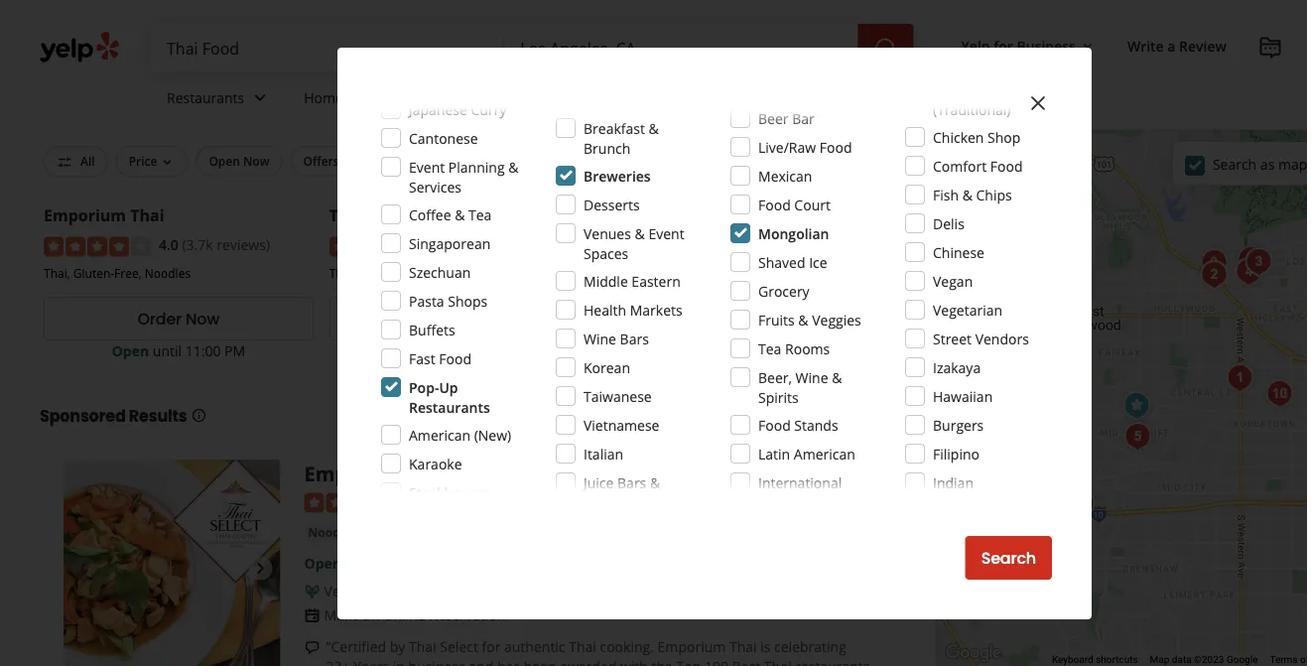 Task type: describe. For each thing, give the bounding box(es) containing it.
by
[[390, 638, 406, 657]]

with
[[621, 658, 648, 666]]

offers delivery
[[303, 153, 389, 169]]

in
[[393, 658, 405, 666]]

sanamluang cafe hollywood image
[[1240, 242, 1279, 282]]

write
[[1128, 36, 1165, 55]]

now for emporium thai
[[186, 308, 220, 331]]

order for thaibento
[[423, 308, 468, 331]]

(36
[[468, 236, 488, 255]]

latin american
[[759, 444, 856, 463]]

order now for thaibento
[[423, 308, 506, 331]]

street vendors
[[934, 329, 1030, 348]]

thai down "is"
[[765, 658, 792, 666]]

good
[[651, 153, 681, 169]]

open until 12:30 am
[[398, 342, 531, 361]]

reviews) for thaibento
[[492, 236, 545, 255]]

0 horizontal spatial 4 star rating image
[[44, 237, 151, 257]]

1 horizontal spatial 11:00
[[378, 555, 413, 574]]

4.1 (600 reviews)
[[731, 236, 839, 255]]

select
[[440, 638, 479, 657]]

vietnamese
[[584, 416, 660, 434]]

vegan for vegan friendly
[[324, 583, 364, 602]]

filipino
[[934, 444, 980, 463]]

food for comfort food
[[991, 156, 1023, 175]]

for for good
[[684, 153, 701, 169]]

1 vertical spatial 4 star rating image
[[304, 494, 412, 514]]

planning
[[449, 157, 505, 176]]

4.0 for 4.0 (3.7k reviews)
[[159, 236, 179, 255]]

health markets
[[584, 300, 683, 319]]

vegan for vegan
[[934, 272, 973, 290]]

business
[[1017, 36, 1076, 55]]

coffee & tea
[[409, 205, 492, 224]]

the
[[652, 658, 673, 666]]

palms thai restaurant image
[[1195, 243, 1235, 283]]

pasta shops
[[409, 291, 488, 310]]

& inside breakfast & brunch
[[649, 119, 659, 138]]

offers for offers takeout
[[531, 153, 567, 169]]

an
[[363, 607, 380, 625]]

wine inside beer, wine & spirits
[[796, 368, 829, 387]]

reviews) for emporium thai
[[217, 236, 270, 255]]

now inside open now button
[[243, 153, 270, 169]]

auto services link
[[443, 72, 590, 129]]

hoy-ka thai restaurant image
[[1195, 255, 1235, 295]]

thaibento
[[330, 205, 411, 226]]

next image
[[249, 557, 273, 581]]

services inside the event planning & services
[[409, 177, 462, 196]]

data
[[1173, 654, 1192, 666]]

user actions element
[[946, 25, 1308, 147]]

24 chevron down v2 image
[[248, 86, 272, 110]]

singaporean
[[409, 234, 491, 253]]

services for home services
[[347, 88, 400, 107]]

make an online reservation
[[324, 607, 506, 625]]

(new)
[[474, 426, 512, 444]]

for inside "certified by thai select for authentic thai cooking. emporium thai is celebrating 23+ years in business and has been awarded with the top 100 best thai restaurant
[[482, 638, 501, 657]]

yelp
[[962, 36, 991, 55]]

shop
[[988, 128, 1021, 146]]

1 horizontal spatial pm
[[417, 555, 438, 574]]

middle eastern
[[584, 272, 681, 290]]

years
[[354, 658, 389, 666]]

open now button
[[196, 146, 283, 176]]

beer, wine & spirits
[[759, 368, 843, 407]]

search as map
[[1213, 155, 1308, 174]]

food stands
[[759, 416, 839, 434]]

mongolian
[[759, 224, 830, 243]]

emporium inside "certified by thai select for authentic thai cooking. emporium thai is celebrating 23+ years in business and has been awarded with the top 100 best thai restaurant
[[658, 638, 726, 657]]

until up vegan friendly
[[345, 555, 374, 574]]

soup,
[[651, 265, 683, 282]]

0 vertical spatial 11:00
[[185, 342, 221, 361]]

shops
[[448, 291, 488, 310]]

0 vertical spatial wine
[[584, 329, 617, 348]]

12:30
[[471, 342, 506, 361]]

yelp for business
[[962, 36, 1076, 55]]

0 vertical spatial emporium thai link
[[44, 205, 164, 226]]

search dialog
[[0, 0, 1308, 666]]

16 filter v2 image
[[57, 154, 72, 170]]

open down "buffets"
[[398, 342, 435, 361]]

restaurants link
[[151, 72, 288, 129]]

am
[[510, 342, 531, 361]]

top
[[677, 658, 702, 666]]

terms of link
[[1271, 654, 1308, 666]]

event inside the event planning & services
[[409, 157, 445, 176]]

& right fruits
[[799, 310, 809, 329]]

live/raw food
[[759, 138, 853, 156]]

new
[[826, 153, 852, 169]]

16 chevron down v2 image
[[1080, 38, 1096, 54]]

breakfast & brunch
[[584, 119, 659, 157]]

2 horizontal spatial pm
[[792, 342, 813, 361]]

all
[[80, 153, 95, 169]]

veggies
[[813, 310, 862, 329]]

smoothies
[[584, 493, 653, 512]]

make
[[324, 607, 360, 625]]

hae ha heng thai bistro image
[[1221, 359, 1261, 398]]

reviews) for thai touch restaurant
[[785, 236, 839, 255]]

emporium for rightmost the emporium thai link
[[304, 460, 408, 488]]

shortcuts
[[1097, 654, 1139, 666]]

order now link for emporium thai
[[44, 297, 314, 341]]

©2023
[[1195, 654, 1225, 666]]

curry
[[471, 100, 507, 119]]

offers takeout button
[[518, 146, 630, 176]]

best
[[733, 658, 761, 666]]

home
[[304, 88, 343, 107]]

awarded
[[560, 658, 617, 666]]

"certified by thai select for authentic thai cooking. emporium thai is celebrating 23+ years in business and has been awarded with the top 100 best thai restaurant
[[326, 638, 870, 666]]

street
[[934, 329, 972, 348]]

until down "buffets"
[[438, 342, 467, 361]]

celebrating
[[775, 638, 847, 657]]

map
[[1151, 654, 1170, 666]]

eastern
[[632, 272, 681, 290]]

breakfast
[[584, 119, 645, 138]]

0 horizontal spatial pm
[[224, 342, 245, 361]]

4.1
[[731, 236, 750, 255]]

my thai kitchen image
[[1261, 374, 1300, 414]]

pop-up restaurants
[[409, 378, 490, 417]]

google
[[1227, 654, 1259, 666]]

bars for juice
[[618, 473, 647, 492]]

search for search
[[982, 547, 1037, 570]]

delis
[[934, 214, 965, 233]]

food court
[[759, 195, 831, 214]]

chinese
[[934, 243, 985, 262]]

touch
[[654, 205, 702, 226]]

thai up awarded
[[569, 638, 597, 657]]

american (new)
[[409, 426, 512, 444]]

salad, soup, thai
[[615, 265, 709, 282]]

open up 16 vegan v2 image
[[304, 555, 342, 574]]

1 horizontal spatial tea
[[759, 339, 782, 358]]

spicy sugar thai - midcity image
[[1119, 417, 1158, 457]]

restaurants inside 'link'
[[167, 88, 245, 107]]

0 vertical spatial noodles
[[145, 265, 191, 282]]

write a review
[[1128, 36, 1227, 55]]

reservations button
[[410, 146, 510, 176]]

of
[[1301, 654, 1308, 666]]

all button
[[44, 146, 108, 177]]

order now link for thaibento
[[330, 297, 599, 341]]

indian
[[934, 473, 974, 492]]

9:30
[[761, 342, 789, 361]]

rooms
[[786, 339, 831, 358]]

american (traditional)
[[934, 80, 1011, 119]]

1 horizontal spatial american
[[794, 444, 856, 463]]



Task type: vqa. For each thing, say whether or not it's contained in the screenshot.
Beer Bar
yes



Task type: locate. For each thing, give the bounding box(es) containing it.
order for emporium thai
[[138, 308, 182, 331]]

noodles inside 'button'
[[308, 525, 357, 541]]

0 horizontal spatial noodles
[[145, 265, 191, 282]]

0 vertical spatial open until 11:00 pm
[[112, 342, 245, 361]]

korean
[[584, 358, 631, 377]]

american inside american (traditional)
[[934, 80, 995, 99]]

venues
[[584, 224, 632, 243]]

filters group
[[40, 146, 869, 177]]

1 vertical spatial restaurants
[[409, 398, 490, 417]]

0 vertical spatial and
[[801, 153, 823, 169]]

1 vertical spatial wine
[[796, 368, 829, 387]]

thai up 4.0 link
[[413, 460, 455, 488]]

pasta
[[409, 291, 445, 310]]

0 horizontal spatial wine
[[584, 329, 617, 348]]

free,
[[114, 265, 142, 282]]

& inside the event planning & services
[[509, 157, 519, 176]]

fruits & veggies
[[759, 310, 862, 329]]

0 horizontal spatial offers
[[303, 153, 339, 169]]

vegan friendly
[[324, 583, 417, 602]]

previous image
[[72, 557, 95, 581]]

1 horizontal spatial and
[[801, 153, 823, 169]]

emporium up noodles link
[[304, 460, 408, 488]]

2 horizontal spatial now
[[472, 308, 506, 331]]

close image
[[1027, 91, 1051, 115]]

4.1 star rating image
[[615, 237, 723, 257]]

1 vertical spatial emporium thai
[[304, 460, 455, 488]]

1 horizontal spatial open until 11:00 pm
[[304, 555, 438, 574]]

0 horizontal spatial (3.7k
[[182, 236, 213, 255]]

0 horizontal spatial open until 11:00 pm
[[112, 342, 245, 361]]

middle
[[584, 272, 628, 290]]

1 horizontal spatial for
[[684, 153, 701, 169]]

1 horizontal spatial 4 star rating image
[[304, 494, 412, 514]]

order now link down free,
[[44, 297, 314, 341]]

grocery inside international grocery
[[759, 493, 810, 512]]

0 horizontal spatial emporium thai
[[44, 205, 164, 226]]

(traditional)
[[934, 100, 1011, 119]]

services inside "link"
[[494, 88, 546, 107]]

emporium for the emporium thai link to the top
[[44, 205, 126, 226]]

1 vertical spatial event
[[649, 224, 685, 243]]

coffee
[[409, 205, 451, 224]]

american up (traditional)
[[934, 80, 995, 99]]

business
[[409, 658, 465, 666]]

vegan down chinese
[[934, 272, 973, 290]]

order up "open until 12:30 am" at left bottom
[[423, 308, 468, 331]]

100
[[705, 658, 729, 666]]

1 vertical spatial bars
[[618, 473, 647, 492]]

vegan up make at the left bottom of page
[[324, 583, 364, 602]]

& up smoothies
[[650, 473, 661, 492]]

order now link up "open until 12:30 am" at left bottom
[[330, 297, 599, 341]]

is
[[761, 638, 771, 657]]

open until 11:00 pm up 16 info v2 image
[[112, 342, 245, 361]]

emporium up top
[[658, 638, 726, 657]]

1 vertical spatial open until 11:00 pm
[[304, 555, 438, 574]]

(3.7k right 4.0 link
[[443, 493, 474, 512]]

& inside beer, wine & spirits
[[832, 368, 843, 387]]

1 vertical spatial search
[[982, 547, 1037, 570]]

latin
[[759, 444, 791, 463]]

wine down health
[[584, 329, 617, 348]]

1 vertical spatial grocery
[[759, 493, 810, 512]]

breweries
[[584, 166, 651, 185]]

event up "soup,"
[[649, 224, 685, 243]]

0 horizontal spatial order now
[[138, 308, 220, 331]]

food
[[820, 138, 853, 156], [991, 156, 1023, 175], [759, 195, 791, 214], [439, 349, 472, 368], [759, 416, 791, 434]]

hot
[[777, 153, 798, 169]]

map
[[1279, 155, 1308, 174]]

vendors
[[976, 329, 1030, 348]]

spaces
[[584, 244, 629, 263]]

2 offers from the left
[[531, 153, 567, 169]]

been
[[524, 658, 557, 666]]

0 horizontal spatial tea
[[469, 205, 492, 224]]

thai down 4.7 star rating image
[[330, 265, 353, 282]]

1 vertical spatial emporium thai link
[[304, 460, 455, 488]]

0 vertical spatial grocery
[[759, 282, 810, 300]]

pm
[[224, 342, 245, 361], [792, 342, 813, 361], [417, 555, 438, 574]]

2 grocery from the top
[[759, 493, 810, 512]]

4.7 star rating image
[[330, 237, 437, 257]]

reservation
[[430, 607, 506, 625]]

emporium thai down all on the left
[[44, 205, 164, 226]]

bars down the health markets
[[620, 329, 649, 348]]

thai right "soup,"
[[686, 265, 709, 282]]

open inside button
[[209, 153, 240, 169]]

takeout
[[570, 153, 617, 169]]

bar
[[793, 109, 815, 128]]

order now link
[[44, 297, 314, 341], [330, 297, 599, 341]]

4.0 for 4.0
[[420, 493, 439, 512]]

0 horizontal spatial 11:00
[[185, 342, 221, 361]]

0 horizontal spatial search
[[982, 547, 1037, 570]]

american up "karaoke"
[[409, 426, 471, 444]]

noodles link
[[304, 524, 361, 543]]

emporium thai link up 4.0 link
[[304, 460, 455, 488]]

1 order now link from the left
[[44, 297, 314, 341]]

keyboard shortcuts button
[[1053, 653, 1139, 666]]

now down 24 chevron down v2 image
[[243, 153, 270, 169]]

hawaiian
[[934, 387, 993, 406]]

1 horizontal spatial now
[[243, 153, 270, 169]]

american down stands on the bottom of the page
[[794, 444, 856, 463]]

fast food
[[409, 349, 472, 368]]

1 horizontal spatial services
[[409, 177, 462, 196]]

authentic
[[505, 638, 566, 657]]

search for search as map
[[1213, 155, 1257, 174]]

and inside button
[[801, 153, 823, 169]]

services right auto
[[494, 88, 546, 107]]

0 vertical spatial tea
[[469, 205, 492, 224]]

bars for wine
[[620, 329, 649, 348]]

open up sponsored results
[[112, 342, 149, 361]]

services
[[347, 88, 400, 107], [494, 88, 546, 107], [409, 177, 462, 196]]

& up stands on the bottom of the page
[[832, 368, 843, 387]]

2 horizontal spatial for
[[994, 36, 1014, 55]]

1 horizontal spatial search
[[1213, 155, 1257, 174]]

order now up "open until 12:30 am" at left bottom
[[423, 308, 506, 331]]

view
[[698, 308, 735, 331]]

thai,
[[44, 265, 70, 282]]

1 order from the left
[[138, 308, 182, 331]]

markets
[[630, 300, 683, 319]]

16 speech v2 image
[[304, 641, 320, 656]]

tea up (36
[[469, 205, 492, 224]]

event inside 'venues & event spaces'
[[649, 224, 685, 243]]

4 star rating image
[[44, 237, 151, 257], [304, 494, 412, 514]]

ruen pair image
[[1232, 240, 1272, 280]]

0 vertical spatial event
[[409, 157, 445, 176]]

chips
[[977, 185, 1013, 204]]

1 vertical spatial 11:00
[[378, 555, 413, 574]]

0 horizontal spatial emporium thai link
[[44, 205, 164, 226]]

until up results
[[153, 342, 182, 361]]

thai touch restaurant
[[615, 205, 795, 226]]

for for yelp
[[994, 36, 1014, 55]]

1 horizontal spatial emporium thai link
[[304, 460, 455, 488]]

tea down website in the top right of the page
[[759, 339, 782, 358]]

comfort
[[934, 156, 987, 175]]

None search field
[[151, 24, 918, 72]]

0 vertical spatial 4.0
[[159, 236, 179, 255]]

order now
[[138, 308, 220, 331], [423, 308, 506, 331]]

16 vegan v2 image
[[304, 584, 320, 600]]

order down free,
[[138, 308, 182, 331]]

noodles right free,
[[145, 265, 191, 282]]

open
[[209, 153, 240, 169], [112, 342, 149, 361], [398, 342, 435, 361], [304, 555, 342, 574]]

food for fast food
[[439, 349, 472, 368]]

offers takeout
[[531, 153, 617, 169]]

noodles button
[[304, 524, 361, 543]]

1 horizontal spatial order now link
[[330, 297, 599, 341]]

& right coffee
[[455, 205, 465, 224]]

& right planning
[[509, 157, 519, 176]]

and down select
[[469, 658, 494, 666]]

international grocery
[[759, 473, 842, 512]]

0 vertical spatial 4 star rating image
[[44, 237, 151, 257]]

search image
[[874, 37, 898, 61]]

1 order now from the left
[[138, 308, 220, 331]]

court
[[795, 195, 831, 214]]

24 chevron down v2 image
[[404, 86, 428, 110]]

& right venues
[[635, 224, 645, 243]]

emporium thai link down all on the left
[[44, 205, 164, 226]]

2 vertical spatial for
[[482, 638, 501, 657]]

mexican
[[759, 166, 813, 185]]

thai up best
[[730, 638, 757, 657]]

offers for offers delivery
[[303, 153, 339, 169]]

vegan inside search dialog
[[934, 272, 973, 290]]

1 horizontal spatial order
[[423, 308, 468, 331]]

thai, gluten-free, noodles
[[44, 265, 191, 282]]

search
[[1213, 155, 1257, 174], [982, 547, 1037, 570]]

thaibento link
[[330, 205, 411, 226]]

0 vertical spatial restaurants
[[167, 88, 245, 107]]

up
[[439, 378, 458, 397]]

1 vertical spatial emporium
[[304, 460, 408, 488]]

noodles up 16 vegan v2 image
[[308, 525, 357, 541]]

event down cantonese
[[409, 157, 445, 176]]

restaurants left 24 chevron down v2 image
[[167, 88, 245, 107]]

grocery down shaved
[[759, 282, 810, 300]]

1 horizontal spatial event
[[649, 224, 685, 243]]

0 horizontal spatial and
[[469, 658, 494, 666]]

0 horizontal spatial services
[[347, 88, 400, 107]]

0 horizontal spatial restaurants
[[167, 88, 245, 107]]

thai down 'breweries'
[[615, 205, 649, 226]]

order now down free,
[[138, 308, 220, 331]]

1 vertical spatial and
[[469, 658, 494, 666]]

search inside button
[[982, 547, 1037, 570]]

0 horizontal spatial vegan
[[324, 583, 364, 602]]

for up has
[[482, 638, 501, 657]]

2 order now from the left
[[423, 308, 506, 331]]

projects image
[[1259, 36, 1283, 60]]

1 vertical spatial (3.7k
[[443, 493, 474, 512]]

4.0 down "karaoke"
[[420, 493, 439, 512]]

2 horizontal spatial emporium
[[658, 638, 726, 657]]

google image
[[941, 641, 1007, 666]]

0 horizontal spatial order
[[138, 308, 182, 331]]

pa ord noodle image
[[1230, 252, 1270, 292]]

food for live/raw food
[[820, 138, 853, 156]]

1 vertical spatial for
[[684, 153, 701, 169]]

0 horizontal spatial 4.0
[[159, 236, 179, 255]]

1 horizontal spatial emporium
[[304, 460, 408, 488]]

for inside filters group
[[684, 153, 701, 169]]

1 horizontal spatial offers
[[531, 153, 567, 169]]

open down the restaurants 'link'
[[209, 153, 240, 169]]

offers left delivery at left top
[[303, 153, 339, 169]]

bars inside juice bars & smoothies
[[618, 473, 647, 492]]

beer bar
[[759, 109, 815, 128]]

offers
[[303, 153, 339, 169], [531, 153, 567, 169]]

thai up business
[[409, 638, 437, 657]]

services up coffee
[[409, 177, 462, 196]]

reservations
[[423, 153, 497, 169]]

and inside "certified by thai select for authentic thai cooking. emporium thai is celebrating 23+ years in business and has been awarded with the top 100 best thai restaurant
[[469, 658, 494, 666]]

1 horizontal spatial wine
[[796, 368, 829, 387]]

for right yelp
[[994, 36, 1014, 55]]

(3.7k up thai, gluten-free, noodles
[[182, 236, 213, 255]]

11:00 up friendly at the left of the page
[[378, 555, 413, 574]]

bars up smoothies
[[618, 473, 647, 492]]

1 offers from the left
[[303, 153, 339, 169]]

11:00 up 16 info v2 image
[[185, 342, 221, 361]]

16 info v2 image
[[191, 408, 207, 424]]

bars
[[620, 329, 649, 348], [618, 473, 647, 492]]

2 order from the left
[[423, 308, 468, 331]]

4 star rating image up gluten-
[[44, 237, 151, 257]]

& right fish
[[963, 185, 973, 204]]

0 vertical spatial (3.7k
[[182, 236, 213, 255]]

services for auto services
[[494, 88, 546, 107]]

japanese
[[409, 100, 468, 119]]

fish & chips
[[934, 185, 1013, 204]]

& inside 'venues & event spaces'
[[635, 224, 645, 243]]

1 vertical spatial vegan
[[324, 583, 364, 602]]

emporium down all on the left
[[44, 205, 126, 226]]

1 horizontal spatial restaurants
[[409, 398, 490, 417]]

american for american (traditional)
[[934, 80, 995, 99]]

0 vertical spatial emporium
[[44, 205, 126, 226]]

0 horizontal spatial order now link
[[44, 297, 314, 341]]

emporium thai image
[[64, 460, 281, 666]]

restaurants inside search dialog
[[409, 398, 490, 417]]

1 horizontal spatial order now
[[423, 308, 506, 331]]

for
[[994, 36, 1014, 55], [684, 153, 701, 169], [482, 638, 501, 657]]

for inside user actions element
[[994, 36, 1014, 55]]

offers left takeout
[[531, 153, 567, 169]]

& inside juice bars & smoothies
[[650, 473, 661, 492]]

& up good
[[649, 119, 659, 138]]

open until 11:00 pm up vegan friendly
[[304, 555, 438, 574]]

grocery down international
[[759, 493, 810, 512]]

for right good
[[684, 153, 701, 169]]

sponsored
[[40, 405, 126, 428]]

juice
[[584, 473, 614, 492]]

thai up free,
[[130, 205, 164, 226]]

business categories element
[[151, 72, 1308, 129]]

international
[[759, 473, 842, 492]]

4.0 up thai, gluten-free, noodles
[[159, 236, 179, 255]]

american for american (new)
[[409, 426, 471, 444]]

wine down rooms
[[796, 368, 829, 387]]

now for thaibento
[[472, 308, 506, 331]]

0 vertical spatial bars
[[620, 329, 649, 348]]

now up 12:30 in the left bottom of the page
[[472, 308, 506, 331]]

1 horizontal spatial vegan
[[934, 272, 973, 290]]

1 horizontal spatial (3.7k
[[443, 493, 474, 512]]

brunch
[[584, 139, 631, 157]]

karaoke
[[409, 454, 462, 473]]

her thai image
[[1118, 386, 1157, 426]]

0 horizontal spatial for
[[482, 638, 501, 657]]

italian
[[584, 444, 624, 463]]

szechuan
[[409, 263, 471, 282]]

1 vertical spatial noodles
[[308, 525, 357, 541]]

event
[[409, 157, 445, 176], [649, 224, 685, 243]]

services left 24 chevron down v2 icon
[[347, 88, 400, 107]]

0 horizontal spatial american
[[409, 426, 471, 444]]

open until 11:00 pm
[[112, 342, 245, 361], [304, 555, 438, 574]]

restaurants down up
[[409, 398, 490, 417]]

0 horizontal spatial event
[[409, 157, 445, 176]]

until left 9:30
[[728, 342, 757, 361]]

chicken
[[934, 128, 985, 146]]

1 grocery from the top
[[759, 282, 810, 300]]

now down 4.0 (3.7k reviews)
[[186, 308, 220, 331]]

4 star rating image up noodles link
[[304, 494, 412, 514]]

website
[[739, 308, 803, 331]]

1 horizontal spatial emporium thai
[[304, 460, 455, 488]]

2 vertical spatial emporium
[[658, 638, 726, 657]]

2 order now link from the left
[[330, 297, 599, 341]]

0 vertical spatial for
[[994, 36, 1014, 55]]

1 vertical spatial 4.0
[[420, 493, 439, 512]]

farmhouse kitchen thai cuisine image
[[1062, 485, 1102, 524]]

1 vertical spatial tea
[[759, 339, 782, 358]]

friendly
[[368, 583, 417, 602]]

restaurants
[[167, 88, 245, 107], [409, 398, 490, 417]]

0 vertical spatial vegan
[[934, 272, 973, 290]]

4.0 (3.7k reviews)
[[159, 236, 270, 255]]

live/raw
[[759, 138, 816, 156]]

and right hot
[[801, 153, 823, 169]]

1 horizontal spatial 4.0
[[420, 493, 439, 512]]

emporium thai link
[[44, 205, 164, 226], [304, 460, 455, 488]]

16 reservation v2 image
[[304, 608, 320, 624]]

0 vertical spatial emporium thai
[[44, 205, 164, 226]]

order now for emporium thai
[[138, 308, 220, 331]]

0 horizontal spatial emporium
[[44, 205, 126, 226]]

0 horizontal spatial now
[[186, 308, 220, 331]]

0 vertical spatial search
[[1213, 155, 1257, 174]]

2 horizontal spatial services
[[494, 88, 546, 107]]

keyboard shortcuts
[[1053, 654, 1139, 666]]

1 horizontal spatial noodles
[[308, 525, 357, 541]]

2 horizontal spatial american
[[934, 80, 995, 99]]

slideshow element
[[64, 460, 281, 666]]

map region
[[757, 68, 1308, 666]]

emporium thai up 4.0 link
[[304, 460, 455, 488]]



